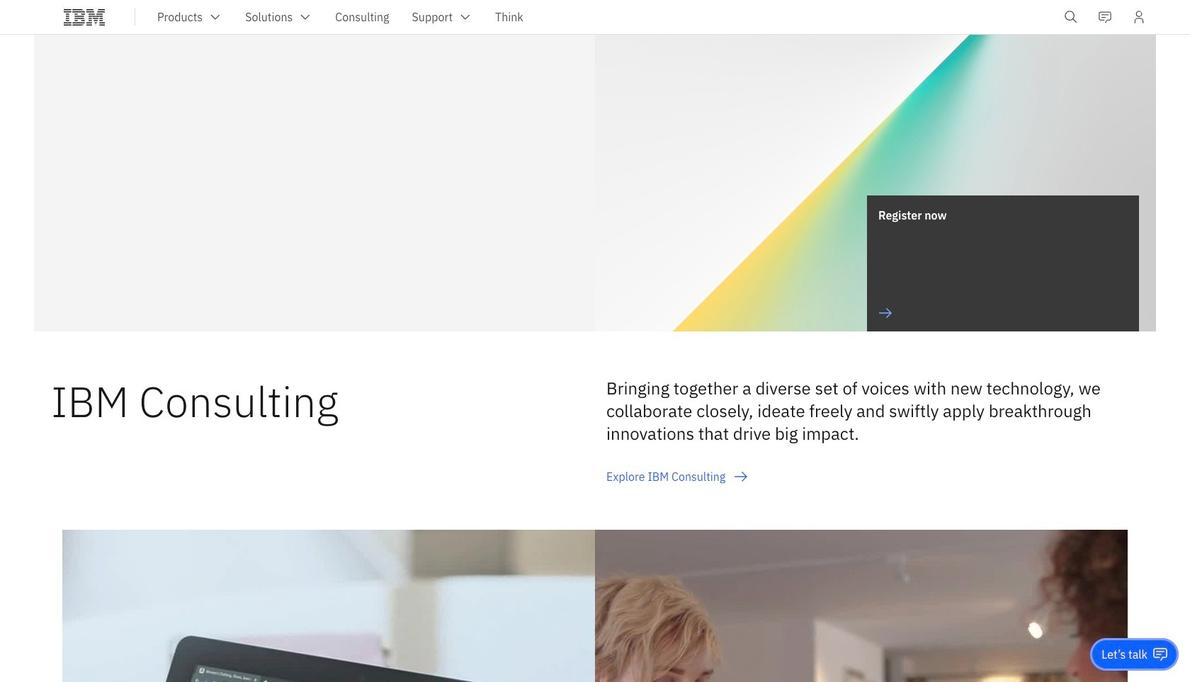 Task type: describe. For each thing, give the bounding box(es) containing it.
let's talk element
[[1102, 647, 1148, 663]]



Task type: vqa. For each thing, say whether or not it's contained in the screenshot.
Contact Us region
no



